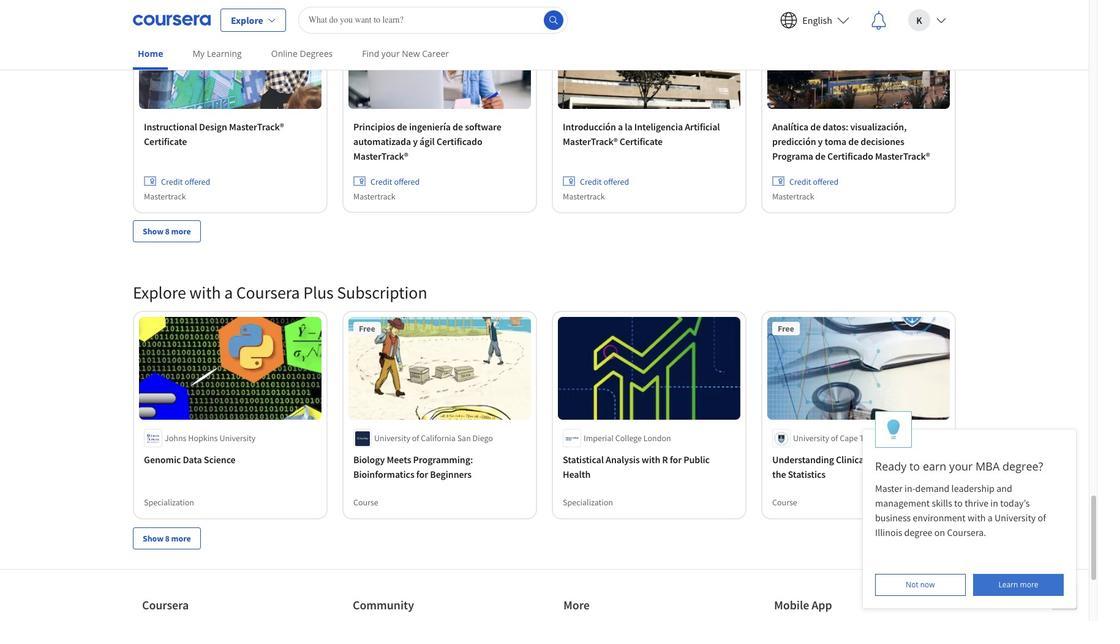 Task type: describe. For each thing, give the bounding box(es) containing it.
What do you want to learn? text field
[[298, 6, 568, 33]]

artificial
[[685, 120, 720, 132]]

offered for instructional
[[185, 176, 210, 187]]

new
[[402, 48, 420, 59]]

coursera image
[[133, 10, 211, 30]]

mastertrack® inside analítica de datos: visualización, predicción y toma de decisiones programa de certificado mastertrack®
[[875, 150, 930, 162]]

1 vertical spatial a
[[224, 282, 233, 304]]

help center image
[[1058, 590, 1072, 605]]

university up understanding
[[793, 434, 830, 445]]

mastertrack for instructional design mastertrack® certificate
[[144, 191, 186, 202]]

degree
[[905, 527, 933, 539]]

illinois
[[876, 527, 903, 539]]

health
[[563, 469, 591, 482]]

university inside the master in-demand leadership and management skills to thrive in today's business environment with a university of illinois degree on coursera.
[[995, 512, 1036, 524]]

in
[[991, 498, 999, 510]]

of for clinical
[[831, 434, 838, 445]]

today's
[[1001, 498, 1030, 510]]

software
[[465, 120, 502, 132]]

mba
[[976, 460, 1000, 474]]

explore with a coursera plus subscription
[[133, 282, 427, 304]]

statistical
[[563, 455, 604, 467]]

principios de ingeniería de software automatizada y ágil certificado mastertrack® link
[[354, 119, 526, 163]]

degrees
[[300, 48, 333, 59]]

show 8 more inside explore mastertrack® certificates collection element
[[143, 226, 191, 237]]

show inside explore mastertrack® certificates collection element
[[143, 226, 164, 237]]

find your new career link
[[357, 40, 454, 67]]

for for bioinformatics
[[416, 469, 428, 482]]

not now button
[[876, 575, 966, 597]]

show inside explore with a coursera plus subscription collection element
[[143, 534, 164, 545]]

principios
[[354, 120, 395, 132]]

ready to earn your mba degree?
[[876, 460, 1044, 474]]

visualización,
[[851, 120, 907, 132]]

biology
[[354, 455, 385, 467]]

offered for analítica
[[813, 176, 839, 187]]

decisiones
[[861, 135, 905, 147]]

de up automatizada
[[397, 120, 407, 132]]

english button
[[771, 0, 860, 40]]

more for show 8 more button inside explore mastertrack® certificates collection element
[[171, 226, 191, 237]]

college
[[616, 434, 642, 445]]

diego
[[473, 434, 493, 445]]

mobile app
[[774, 598, 832, 613]]

research:
[[869, 455, 909, 467]]

credit offered for principios
[[371, 176, 420, 187]]

statistical analysis with r for public health link
[[563, 453, 736, 483]]

course for biology meets programming: bioinformatics for beginners
[[354, 498, 379, 509]]

alice element
[[863, 412, 1077, 610]]

subscription
[[337, 282, 427, 304]]

programa
[[773, 150, 814, 162]]

now
[[921, 580, 935, 591]]

a inside introducción a la inteligencia artificial mastertrack® certificate
[[618, 120, 623, 132]]

learn more
[[999, 580, 1039, 591]]

instructional
[[144, 120, 197, 132]]

principios de ingeniería de software automatizada y ágil certificado mastertrack®
[[354, 120, 502, 162]]

de right toma
[[849, 135, 859, 147]]

y inside principios de ingeniería de software automatizada y ágil certificado mastertrack®
[[413, 135, 418, 147]]

genomic
[[144, 455, 181, 467]]

course for understanding clinical research: behind the statistics
[[773, 498, 798, 509]]

0 vertical spatial to
[[910, 460, 920, 474]]

my learning link
[[188, 40, 247, 67]]

for for r
[[670, 455, 682, 467]]

mastertrack for analítica de datos: visualización, predicción y toma de decisiones programa de certificado mastertrack®
[[773, 191, 815, 202]]

show 8 more button inside explore mastertrack® certificates collection element
[[133, 221, 201, 243]]

home link
[[133, 40, 168, 70]]

learn
[[999, 580, 1019, 591]]

understanding clinical research: behind the statistics
[[773, 455, 941, 482]]

the
[[773, 469, 786, 482]]

of for meets
[[412, 434, 419, 445]]

university of california san diego
[[374, 434, 493, 445]]

biology meets programming: bioinformatics for beginners
[[354, 455, 473, 482]]

coursera.
[[947, 527, 987, 539]]

mastertrack® inside introducción a la inteligencia artificial mastertrack® certificate
[[563, 135, 618, 147]]

show 8 more inside explore with a coursera plus subscription collection element
[[143, 534, 191, 545]]

instructional design mastertrack® certificate link
[[144, 119, 317, 148]]

0 horizontal spatial your
[[382, 48, 400, 59]]

introducción
[[563, 120, 616, 132]]

imperial college london
[[584, 434, 671, 445]]

free for understanding
[[778, 324, 794, 335]]

app
[[812, 598, 832, 613]]

degree?
[[1003, 460, 1044, 474]]

explore mastertrack® certificates collection element
[[126, 0, 964, 262]]

in-
[[905, 483, 916, 495]]

with inside the master in-demand leadership and management skills to thrive in today's business environment with a university of illinois degree on coursera.
[[968, 512, 986, 524]]

imperial
[[584, 434, 614, 445]]

show 8 more button inside explore with a coursera plus subscription collection element
[[133, 528, 201, 550]]

more for show 8 more button within the explore with a coursera plus subscription collection element
[[171, 534, 191, 545]]

clinical
[[836, 455, 867, 467]]

online
[[271, 48, 298, 59]]

understanding
[[773, 455, 834, 467]]

not
[[906, 580, 919, 591]]

y inside analítica de datos: visualización, predicción y toma de decisiones programa de certificado mastertrack®
[[818, 135, 823, 147]]

certificate inside instructional design mastertrack® certificate
[[144, 135, 187, 147]]

and
[[997, 483, 1013, 495]]

analítica de datos: visualización, predicción y toma de decisiones programa de certificado mastertrack®
[[773, 120, 930, 162]]

ready
[[876, 460, 907, 474]]

free for biology
[[359, 324, 375, 335]]

california
[[421, 434, 456, 445]]

instructional design mastertrack® certificate
[[144, 120, 284, 147]]

learn more link
[[974, 575, 1064, 597]]

beginners
[[430, 469, 472, 482]]

certificado inside analítica de datos: visualización, predicción y toma de decisiones programa de certificado mastertrack®
[[828, 150, 874, 162]]

credit offered for instructional
[[161, 176, 210, 187]]

town
[[860, 434, 880, 445]]

credit for instructional design mastertrack® certificate
[[161, 176, 183, 187]]

understanding clinical research: behind the statistics link
[[773, 453, 945, 483]]

ágil
[[420, 135, 435, 147]]

credit for introducción a la inteligencia artificial mastertrack® certificate
[[580, 176, 602, 187]]

offered for introducción
[[604, 176, 629, 187]]

0 horizontal spatial with
[[190, 282, 221, 304]]



Task type: vqa. For each thing, say whether or not it's contained in the screenshot.
For Universities
no



Task type: locate. For each thing, give the bounding box(es) containing it.
more
[[564, 598, 590, 613]]

find
[[362, 48, 379, 59]]

mastertrack® right the design
[[229, 120, 284, 132]]

1 horizontal spatial a
[[618, 120, 623, 132]]

0 vertical spatial with
[[190, 282, 221, 304]]

science
[[204, 455, 236, 467]]

introducción a la inteligencia artificial mastertrack® certificate
[[563, 120, 720, 147]]

2 vertical spatial a
[[988, 512, 993, 524]]

2 specialization from the left
[[563, 498, 613, 509]]

credit down the introducción
[[580, 176, 602, 187]]

1 horizontal spatial specialization
[[563, 498, 613, 509]]

None search field
[[298, 6, 568, 33]]

for right r
[[670, 455, 682, 467]]

credit offered down instructional design mastertrack® certificate at the top left of page
[[161, 176, 210, 187]]

mastertrack for principios de ingeniería de software automatizada y ágil certificado mastertrack®
[[354, 191, 396, 202]]

0 vertical spatial show 8 more button
[[133, 221, 201, 243]]

plus
[[303, 282, 334, 304]]

1 show 8 more from the top
[[143, 226, 191, 237]]

4 offered from the left
[[813, 176, 839, 187]]

introducción a la inteligencia artificial mastertrack® certificate link
[[563, 119, 736, 148]]

2 certificate from the left
[[620, 135, 663, 147]]

0 vertical spatial certificado
[[437, 135, 483, 147]]

y left ágil
[[413, 135, 418, 147]]

of left the cape
[[831, 434, 838, 445]]

1 vertical spatial to
[[955, 498, 963, 510]]

2 credit from the left
[[371, 176, 392, 187]]

0 vertical spatial your
[[382, 48, 400, 59]]

1 vertical spatial explore
[[133, 282, 186, 304]]

certificado down software
[[437, 135, 483, 147]]

0 vertical spatial a
[[618, 120, 623, 132]]

programming:
[[413, 455, 473, 467]]

for
[[670, 455, 682, 467], [416, 469, 428, 482]]

1 vertical spatial certificado
[[828, 150, 874, 162]]

1 horizontal spatial explore
[[231, 14, 263, 26]]

mastertrack® down decisiones
[[875, 150, 930, 162]]

1 credit offered from the left
[[161, 176, 210, 187]]

2 course from the left
[[773, 498, 798, 509]]

1 horizontal spatial y
[[818, 135, 823, 147]]

mastertrack® inside instructional design mastertrack® certificate
[[229, 120, 284, 132]]

0 vertical spatial 8
[[165, 226, 170, 237]]

hopkins
[[188, 434, 218, 445]]

specialization down the health
[[563, 498, 613, 509]]

1 horizontal spatial your
[[950, 460, 973, 474]]

university up the meets
[[374, 434, 410, 445]]

of left california
[[412, 434, 419, 445]]

on
[[935, 527, 946, 539]]

0 vertical spatial show 8 more
[[143, 226, 191, 237]]

certificado inside principios de ingeniería de software automatizada y ágil certificado mastertrack®
[[437, 135, 483, 147]]

0 horizontal spatial course
[[354, 498, 379, 509]]

8
[[165, 226, 170, 237], [165, 534, 170, 545]]

certificate
[[144, 135, 187, 147], [620, 135, 663, 147]]

1 horizontal spatial of
[[831, 434, 838, 445]]

university
[[220, 434, 256, 445], [374, 434, 410, 445], [793, 434, 830, 445], [995, 512, 1036, 524]]

home
[[138, 48, 163, 59]]

for inside statistical analysis with r for public health
[[670, 455, 682, 467]]

1 mastertrack from the left
[[144, 191, 186, 202]]

business
[[876, 512, 911, 524]]

specialization for statistical
[[563, 498, 613, 509]]

university up genomic data science link
[[220, 434, 256, 445]]

your
[[382, 48, 400, 59], [950, 460, 973, 474]]

not now
[[906, 580, 935, 591]]

with
[[190, 282, 221, 304], [642, 455, 661, 467], [968, 512, 986, 524]]

explore for explore with a coursera plus subscription
[[133, 282, 186, 304]]

2 show 8 more from the top
[[143, 534, 191, 545]]

1 horizontal spatial certificado
[[828, 150, 874, 162]]

with inside statistical analysis with r for public health
[[642, 455, 661, 467]]

more inside alice "element"
[[1020, 580, 1039, 591]]

for inside biology meets programming: bioinformatics for beginners
[[416, 469, 428, 482]]

toma
[[825, 135, 847, 147]]

k
[[917, 14, 923, 26]]

1 free from the left
[[359, 324, 375, 335]]

3 credit from the left
[[580, 176, 602, 187]]

la
[[625, 120, 633, 132]]

2 show from the top
[[143, 534, 164, 545]]

mastertrack®
[[229, 120, 284, 132], [563, 135, 618, 147], [354, 150, 408, 162], [875, 150, 930, 162]]

1 credit from the left
[[161, 176, 183, 187]]

london
[[644, 434, 671, 445]]

for down programming: in the left bottom of the page
[[416, 469, 428, 482]]

certificate inside introducción a la inteligencia artificial mastertrack® certificate
[[620, 135, 663, 147]]

offered down ágil
[[394, 176, 420, 187]]

biology meets programming: bioinformatics for beginners link
[[354, 453, 526, 483]]

0 horizontal spatial certificate
[[144, 135, 187, 147]]

datos:
[[823, 120, 849, 132]]

1 vertical spatial with
[[642, 455, 661, 467]]

course
[[354, 498, 379, 509], [773, 498, 798, 509]]

1 vertical spatial show
[[143, 534, 164, 545]]

community
[[353, 598, 414, 613]]

1 vertical spatial for
[[416, 469, 428, 482]]

to right skills
[[955, 498, 963, 510]]

1 offered from the left
[[185, 176, 210, 187]]

credit for principios de ingeniería de software automatizada y ágil certificado mastertrack®
[[371, 176, 392, 187]]

offered down instructional design mastertrack® certificate at the top left of page
[[185, 176, 210, 187]]

analysis
[[606, 455, 640, 467]]

show 8 more button
[[133, 221, 201, 243], [133, 528, 201, 550]]

0 horizontal spatial a
[[224, 282, 233, 304]]

data
[[183, 455, 202, 467]]

credit offered down programa
[[790, 176, 839, 187]]

mastertrack for introducción a la inteligencia artificial mastertrack® certificate
[[563, 191, 605, 202]]

2 8 from the top
[[165, 534, 170, 545]]

credit offered for analítica
[[790, 176, 839, 187]]

0 horizontal spatial for
[[416, 469, 428, 482]]

a inside the master in-demand leadership and management skills to thrive in today's business environment with a university of illinois degree on coursera.
[[988, 512, 993, 524]]

2 vertical spatial more
[[1020, 580, 1039, 591]]

credit
[[161, 176, 183, 187], [371, 176, 392, 187], [580, 176, 602, 187], [790, 176, 812, 187]]

y left toma
[[818, 135, 823, 147]]

2 horizontal spatial a
[[988, 512, 993, 524]]

a
[[618, 120, 623, 132], [224, 282, 233, 304], [988, 512, 993, 524]]

0 horizontal spatial y
[[413, 135, 418, 147]]

specialization for genomic
[[144, 498, 194, 509]]

certificate down instructional
[[144, 135, 187, 147]]

1 vertical spatial 8
[[165, 534, 170, 545]]

1 specialization from the left
[[144, 498, 194, 509]]

analítica
[[773, 120, 809, 132]]

of inside the master in-demand leadership and management skills to thrive in today's business environment with a university of illinois degree on coursera.
[[1038, 512, 1046, 524]]

1 horizontal spatial with
[[642, 455, 661, 467]]

2 show 8 more button from the top
[[133, 528, 201, 550]]

master
[[876, 483, 903, 495]]

1 vertical spatial show 8 more
[[143, 534, 191, 545]]

inteligencia
[[635, 120, 683, 132]]

2 mastertrack from the left
[[354, 191, 396, 202]]

1 show from the top
[[143, 226, 164, 237]]

offered down toma
[[813, 176, 839, 187]]

1 vertical spatial your
[[950, 460, 973, 474]]

4 mastertrack from the left
[[773, 191, 815, 202]]

certificado down toma
[[828, 150, 874, 162]]

university of cape town
[[793, 434, 880, 445]]

behind
[[911, 455, 941, 467]]

1 vertical spatial coursera
[[142, 598, 189, 613]]

de left software
[[453, 120, 463, 132]]

4 credit from the left
[[790, 176, 812, 187]]

k button
[[899, 0, 956, 40]]

de
[[397, 120, 407, 132], [453, 120, 463, 132], [811, 120, 821, 132], [849, 135, 859, 147], [816, 150, 826, 162]]

meets
[[387, 455, 411, 467]]

1 horizontal spatial course
[[773, 498, 798, 509]]

mastertrack® down the introducción
[[563, 135, 618, 147]]

credit down programa
[[790, 176, 812, 187]]

2 y from the left
[[818, 135, 823, 147]]

8 inside explore with a coursera plus subscription collection element
[[165, 534, 170, 545]]

1 vertical spatial show 8 more button
[[133, 528, 201, 550]]

specialization
[[144, 498, 194, 509], [563, 498, 613, 509]]

credit for analítica de datos: visualización, predicción y toma de decisiones programa de certificado mastertrack®
[[790, 176, 812, 187]]

online degrees link
[[266, 40, 338, 67]]

my
[[193, 48, 205, 59]]

to left earn
[[910, 460, 920, 474]]

2 credit offered from the left
[[371, 176, 420, 187]]

offered for principios
[[394, 176, 420, 187]]

1 horizontal spatial free
[[778, 324, 794, 335]]

8 inside explore mastertrack® certificates collection element
[[165, 226, 170, 237]]

0 horizontal spatial coursera
[[142, 598, 189, 613]]

0 horizontal spatial free
[[359, 324, 375, 335]]

0 horizontal spatial certificado
[[437, 135, 483, 147]]

more inside explore with a coursera plus subscription collection element
[[171, 534, 191, 545]]

1 horizontal spatial to
[[955, 498, 963, 510]]

offered down introducción a la inteligencia artificial mastertrack® certificate
[[604, 176, 629, 187]]

explore for explore
[[231, 14, 263, 26]]

0 horizontal spatial of
[[412, 434, 419, 445]]

1 vertical spatial more
[[171, 534, 191, 545]]

1 8 from the top
[[165, 226, 170, 237]]

1 certificate from the left
[[144, 135, 187, 147]]

career
[[422, 48, 449, 59]]

4 credit offered from the left
[[790, 176, 839, 187]]

design
[[199, 120, 227, 132]]

explore inside dropdown button
[[231, 14, 263, 26]]

your up leadership at the right of page
[[950, 460, 973, 474]]

0 vertical spatial coursera
[[236, 282, 300, 304]]

1 horizontal spatial coursera
[[236, 282, 300, 304]]

0 vertical spatial show
[[143, 226, 164, 237]]

r
[[663, 455, 668, 467]]

de left datos:
[[811, 120, 821, 132]]

find your new career
[[362, 48, 449, 59]]

mastertrack® down automatizada
[[354, 150, 408, 162]]

mobile
[[774, 598, 810, 613]]

my learning
[[193, 48, 242, 59]]

your right find
[[382, 48, 400, 59]]

analítica de datos: visualización, predicción y toma de decisiones programa de certificado mastertrack® link
[[773, 119, 945, 163]]

2 free from the left
[[778, 324, 794, 335]]

more inside explore mastertrack® certificates collection element
[[171, 226, 191, 237]]

to inside the master in-demand leadership and management skills to thrive in today's business environment with a university of illinois degree on coursera.
[[955, 498, 963, 510]]

genomic data science link
[[144, 453, 317, 468]]

2 horizontal spatial of
[[1038, 512, 1046, 524]]

lightbulb tip image
[[887, 419, 900, 441]]

genomic data science
[[144, 455, 236, 467]]

3 mastertrack from the left
[[563, 191, 605, 202]]

course down bioinformatics
[[354, 498, 379, 509]]

statistics
[[788, 469, 826, 482]]

credit offered for introducción
[[580, 176, 629, 187]]

specialization down "genomic"
[[144, 498, 194, 509]]

automatizada
[[354, 135, 411, 147]]

3 credit offered from the left
[[580, 176, 629, 187]]

2 offered from the left
[[394, 176, 420, 187]]

1 horizontal spatial certificate
[[620, 135, 663, 147]]

credit down automatizada
[[371, 176, 392, 187]]

of
[[412, 434, 419, 445], [831, 434, 838, 445], [1038, 512, 1046, 524]]

certificate down la at the right top
[[620, 135, 663, 147]]

johns
[[165, 434, 187, 445]]

explore with a coursera plus subscription collection element
[[126, 262, 964, 570]]

1 y from the left
[[413, 135, 418, 147]]

certificado
[[437, 135, 483, 147], [828, 150, 874, 162]]

johns hopkins university
[[165, 434, 256, 445]]

1 course from the left
[[354, 498, 379, 509]]

0 horizontal spatial to
[[910, 460, 920, 474]]

san
[[457, 434, 471, 445]]

your inside alice "element"
[[950, 460, 973, 474]]

cape
[[840, 434, 858, 445]]

demand
[[916, 483, 950, 495]]

university down the "today's"
[[995, 512, 1036, 524]]

0 horizontal spatial explore
[[133, 282, 186, 304]]

2 horizontal spatial with
[[968, 512, 986, 524]]

0 vertical spatial for
[[670, 455, 682, 467]]

offered
[[185, 176, 210, 187], [394, 176, 420, 187], [604, 176, 629, 187], [813, 176, 839, 187]]

0 vertical spatial explore
[[231, 14, 263, 26]]

de down toma
[[816, 150, 826, 162]]

leadership
[[952, 483, 995, 495]]

1 show 8 more button from the top
[[133, 221, 201, 243]]

0 horizontal spatial specialization
[[144, 498, 194, 509]]

1 horizontal spatial for
[[670, 455, 682, 467]]

credit offered down automatizada
[[371, 176, 420, 187]]

mastertrack
[[144, 191, 186, 202], [354, 191, 396, 202], [563, 191, 605, 202], [773, 191, 815, 202]]

master in-demand leadership and management skills to thrive in today's business environment with a university of illinois degree on coursera.
[[876, 483, 1048, 539]]

show 8 more
[[143, 226, 191, 237], [143, 534, 191, 545]]

earn
[[923, 460, 947, 474]]

public
[[684, 455, 710, 467]]

online degrees
[[271, 48, 333, 59]]

course down the
[[773, 498, 798, 509]]

of down degree? at the right bottom of page
[[1038, 512, 1046, 524]]

credit offered down the introducción
[[580, 176, 629, 187]]

credit down instructional
[[161, 176, 183, 187]]

bioinformatics
[[354, 469, 415, 482]]

0 vertical spatial more
[[171, 226, 191, 237]]

mastertrack® inside principios de ingeniería de software automatizada y ágil certificado mastertrack®
[[354, 150, 408, 162]]

skills
[[932, 498, 953, 510]]

environment
[[913, 512, 966, 524]]

3 offered from the left
[[604, 176, 629, 187]]

2 vertical spatial with
[[968, 512, 986, 524]]



